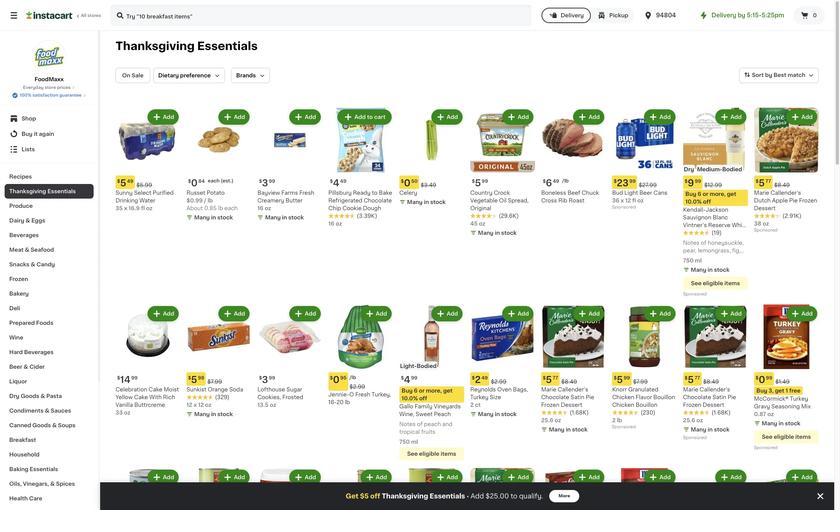 Task type: vqa. For each thing, say whether or not it's contained in the screenshot.
the bottom item carousel REGION
no



Task type: describe. For each thing, give the bounding box(es) containing it.
baking essentials
[[9, 467, 58, 473]]

by for delivery
[[739, 12, 746, 18]]

buy left the it
[[22, 131, 33, 137]]

1 25.6 from the left
[[542, 419, 554, 424]]

2 vertical spatial x
[[194, 403, 197, 408]]

dry medium-bodied
[[685, 167, 743, 172]]

turkey inside $ 2 49 $2.99 reynolds oven bags, turkey size 2 ct
[[471, 395, 489, 401]]

more, for jackson
[[710, 192, 726, 197]]

lb inside jennie-o fresh turkey, 16-20 lb
[[345, 400, 350, 406]]

/lb inside '$0.95 per pound original price: $2.99' element
[[350, 376, 356, 381]]

95
[[341, 376, 347, 381]]

$ 23 99 $27.99 bud light beer cans 36 x 12 fl oz
[[613, 179, 668, 204]]

snacks & candy
[[9, 262, 55, 268]]

0 for $ 0 99
[[759, 376, 766, 385]]

3 for bayview farms fresh creamery butter
[[262, 179, 268, 188]]

0 inside button
[[814, 13, 818, 18]]

0 horizontal spatial wine
[[9, 335, 23, 341]]

99 inside $ 23 99 $27.99 bud light beer cans 36 x 12 fl oz
[[630, 179, 636, 184]]

to inside pillsbury ready to bake refrigerated chocolate chip cookie dough
[[372, 191, 378, 196]]

thanksgiving essentials inside main content
[[116, 40, 258, 52]]

get $5 off thanksgiving essentials • add $25.00 to qualify.
[[346, 494, 544, 500]]

callender's inside $ 5 77 $8.49 marie callender's dutch apple pie frozen dessert
[[771, 191, 802, 196]]

$ inside $ 5 49
[[117, 179, 120, 184]]

1 horizontal spatial callender's
[[700, 388, 731, 393]]

frozen inside $ 5 77 $8.49 marie callender's dutch apple pie frozen dessert
[[800, 198, 818, 204]]

1 horizontal spatial chocolate
[[542, 395, 570, 401]]

45
[[471, 221, 478, 227]]

add to cart
[[355, 115, 386, 120]]

ml inside product group
[[696, 258, 702, 264]]

free
[[790, 389, 801, 394]]

product group containing 23
[[613, 108, 678, 212]]

lb down knorr
[[618, 419, 623, 424]]

select
[[134, 191, 151, 196]]

sponsored badge image for knorr granulated chicken flavor bouillon chicken bouillon
[[613, 426, 636, 430]]

oils, vinegars, & spices
[[9, 482, 75, 487]]

1 horizontal spatial 77
[[695, 376, 701, 381]]

$23.99 original price: $27.99 element
[[613, 176, 678, 189]]

1 horizontal spatial cake
[[149, 388, 163, 393]]

off for family
[[420, 397, 428, 402]]

stores
[[87, 13, 101, 18]]

items for 0
[[796, 435, 812, 440]]

buy for mccormick® turkey gravy seasoning mix
[[757, 389, 768, 394]]

beer & cider link
[[5, 360, 94, 375]]

product group containing 6
[[542, 108, 607, 205]]

liquor link
[[5, 375, 94, 389]]

apple
[[773, 198, 789, 204]]

knorr
[[613, 388, 628, 393]]

$5.49 original price: $5.99 element
[[116, 176, 181, 189]]

$5.98 original price: $7.99 element
[[187, 373, 252, 386]]

9
[[688, 179, 695, 188]]

2 25.6 from the left
[[684, 419, 696, 424]]

2 satin from the left
[[713, 395, 727, 401]]

buy it again
[[22, 131, 54, 137]]

meat
[[9, 248, 24, 253]]

2 vertical spatial 2
[[613, 419, 616, 424]]

buy for gallo family vineyards wine, sweet peach
[[402, 389, 413, 394]]

sponsored badge image for marie callender's chocolate satin pie frozen dessert
[[684, 436, 707, 441]]

dairy & eggs link
[[5, 214, 94, 228]]

$8.49 inside $ 5 77 $8.49 marie callender's dutch apple pie frozen dessert
[[775, 183, 791, 188]]

vintner's
[[684, 223, 708, 228]]

get for jackson
[[728, 192, 737, 197]]

vanilla
[[116, 403, 133, 408]]

$ 9 99
[[685, 179, 702, 188]]

36
[[613, 198, 620, 204]]

get for family
[[444, 389, 453, 394]]

2 $ 5 77 from the left
[[685, 376, 701, 385]]

original
[[471, 206, 492, 211]]

$ inside $ 0 50
[[401, 179, 404, 184]]

(29.6k)
[[499, 214, 519, 219]]

oz inside 'sunny select purified drinking water 35 x 16.9 fl oz'
[[146, 206, 153, 211]]

1 horizontal spatial pie
[[728, 395, 737, 401]]

0 horizontal spatial dessert
[[561, 403, 583, 408]]

oz inside bayview farms fresh creamery butter 16 oz
[[265, 206, 271, 211]]

oil
[[500, 198, 507, 204]]

$3.49
[[421, 183, 437, 188]]

0 horizontal spatial cake
[[134, 395, 148, 401]]

13.5
[[258, 403, 269, 408]]

mccormick® turkey gravy seasoning mix 0.87 oz
[[755, 397, 812, 418]]

hard beverages
[[9, 350, 54, 355]]

1 horizontal spatial $8.49
[[704, 380, 720, 385]]

750 ml inside product group
[[684, 258, 702, 264]]

goods for canned
[[32, 423, 51, 429]]

1 vertical spatial 750
[[400, 440, 410, 445]]

boneless beef chuck cross rib roast
[[542, 191, 600, 204]]

product group containing 2
[[471, 305, 536, 420]]

0 horizontal spatial beer
[[9, 365, 22, 370]]

2 horizontal spatial get
[[776, 389, 785, 394]]

or for jackson
[[703, 192, 709, 197]]

dietary preference
[[158, 73, 211, 78]]

candy
[[37, 262, 55, 268]]

size
[[490, 395, 502, 401]]

each inside russet potato $0.99 / lb about 0.85 lb each
[[225, 206, 238, 211]]

& left candy
[[31, 262, 35, 268]]

1 vertical spatial bouillon
[[636, 403, 658, 408]]

product group containing 14
[[116, 305, 181, 417]]

goods for dry
[[21, 394, 39, 399]]

it
[[34, 131, 38, 137]]

by for sort
[[766, 73, 773, 78]]

6 for light-bodied
[[414, 389, 418, 394]]

about
[[187, 206, 203, 211]]

oz inside "mccormick® turkey gravy seasoning mix 0.87 oz"
[[768, 412, 775, 418]]

& left eggs
[[26, 218, 30, 224]]

lb right /
[[208, 198, 213, 204]]

soda
[[229, 388, 243, 393]]

reynolds
[[471, 388, 496, 393]]

16 oz
[[329, 221, 342, 227]]

minerals,
[[684, 256, 708, 261]]

health care
[[9, 497, 42, 502]]

treatment tracker modal dialog
[[100, 483, 835, 511]]

all
[[81, 13, 86, 18]]

2 chicken from the top
[[613, 403, 635, 408]]

moist
[[164, 388, 179, 393]]

2 lb
[[613, 419, 623, 424]]

1 vertical spatial 750 ml
[[400, 440, 418, 445]]

more
[[559, 495, 571, 499]]

$ inside $ 0 99
[[756, 376, 759, 381]]

buy it again link
[[5, 126, 94, 142]]

49 for 4
[[341, 179, 347, 184]]

0 horizontal spatial 77
[[553, 376, 559, 381]]

roast
[[569, 198, 585, 204]]

more, for family
[[426, 389, 442, 394]]

and inside notes of peach and tropical fruits
[[443, 422, 453, 428]]

see eligible items button for 0
[[755, 431, 820, 444]]

buy 6 or more, get 10.0% off for jackson
[[686, 192, 737, 205]]

see eligible items for 0
[[763, 435, 812, 440]]

5 inside $ 5 77 $8.49 marie callender's dutch apple pie frozen dessert
[[759, 179, 766, 188]]

recipes
[[9, 174, 32, 180]]

1 vertical spatial thanksgiving essentials
[[9, 189, 76, 194]]

99 up bayview
[[269, 179, 275, 184]]

essentials up produce link
[[47, 189, 76, 194]]

0 for $ 0 50
[[404, 179, 411, 188]]

1 horizontal spatial 16
[[329, 221, 335, 227]]

6 for dry
[[698, 192, 702, 197]]

lb right 0.85
[[218, 206, 223, 211]]

gallo
[[400, 405, 414, 410]]

jackson
[[706, 208, 729, 213]]

off for jackson
[[704, 199, 712, 205]]

chuck
[[582, 191, 600, 196]]

recipes link
[[5, 170, 94, 184]]

tropical inside notes of peach and tropical fruits
[[400, 430, 420, 435]]

1 horizontal spatial 6
[[546, 179, 553, 188]]

buy for kendall-jackson sauvignon blanc vintner's reserve white wine
[[686, 192, 697, 197]]

more button
[[550, 491, 580, 503]]

1 chicken from the top
[[613, 395, 635, 401]]

1 horizontal spatial marie
[[684, 388, 699, 393]]

to inside get $5 off thanksgiving essentials • add $25.00 to qualify.
[[511, 494, 518, 500]]

thanksgiving essentials main content
[[100, 31, 835, 511]]

soups
[[58, 423, 76, 429]]

bakery link
[[5, 287, 94, 302]]

$5.99 original price: $7.99 element
[[613, 373, 678, 386]]

& left pasta
[[41, 394, 45, 399]]

1 marie callender's chocolate satin pie frozen dessert from the left
[[542, 388, 595, 408]]

$9.99 original price: $12.99 element
[[684, 176, 749, 189]]

2 marie callender's chocolate satin pie frozen dessert from the left
[[684, 388, 737, 408]]

& left cider
[[24, 365, 28, 370]]

1 vertical spatial 2
[[471, 403, 474, 408]]

$ 0 99
[[756, 376, 773, 385]]

fresh for farms
[[300, 191, 315, 196]]

5 inside $ 5 98 $7.99 sunkist orange soda
[[191, 376, 197, 385]]

/
[[204, 198, 207, 204]]

3 for lofthouse sugar cookies, frosted
[[262, 376, 268, 385]]

99 up lofthouse
[[269, 376, 275, 381]]

2 (1.68k) from the left
[[712, 411, 731, 416]]

$ inside $ 4 99
[[401, 376, 404, 381]]

again
[[39, 131, 54, 137]]

$ inside $ 0 84 each (est.)
[[188, 179, 191, 184]]

x inside $ 23 99 $27.99 bud light beer cans 36 x 12 fl oz
[[621, 198, 625, 204]]

wine inside the kendall-jackson sauvignon blanc vintner's reserve white wine
[[684, 231, 697, 236]]

creamery
[[258, 198, 285, 204]]

1 vertical spatial ml
[[412, 440, 418, 445]]

drinking
[[116, 198, 138, 204]]

foodmaxx
[[35, 77, 64, 82]]

99 inside $ 0 99
[[767, 376, 773, 381]]

49 for 2
[[482, 376, 488, 381]]

38
[[755, 221, 762, 227]]

see for 9
[[692, 281, 702, 287]]

$ 0 50
[[401, 179, 418, 188]]

pickup
[[610, 13, 629, 18]]

1 horizontal spatial dessert
[[703, 403, 725, 408]]

10.0% for gallo
[[402, 397, 418, 402]]

oz inside celebration cake moist yellow cake with rich vanilla buttrcreme 33 oz
[[124, 411, 131, 416]]

butter
[[286, 198, 303, 204]]

dry for dry goods & pasta
[[9, 394, 19, 399]]

$ inside $ 0 95
[[330, 376, 333, 381]]

$ 5 99 $7.99 knorr granulated chicken flavor bouillon chicken bouillon
[[613, 376, 676, 408]]

delivery for delivery by 5:15-5:25pm
[[712, 12, 737, 18]]

pie inside $ 5 77 $8.49 marie callender's dutch apple pie frozen dessert
[[790, 198, 799, 204]]

turkey inside "mccormick® turkey gravy seasoning mix 0.87 oz"
[[791, 397, 809, 402]]

$0.99 original price: $1.49 element
[[755, 373, 820, 386]]

0 horizontal spatial $2.99
[[350, 385, 366, 390]]

wine,
[[400, 412, 415, 418]]

foodmaxx logo image
[[32, 40, 66, 74]]

$ inside $ 14 99
[[117, 376, 120, 381]]

dry for dry medium-bodied
[[685, 167, 695, 172]]

Best match Sort by field
[[740, 68, 820, 83]]

wine link
[[5, 331, 94, 345]]

snacks & candy link
[[5, 258, 94, 272]]

honeysuckle,
[[709, 241, 744, 246]]

add to cart button
[[339, 110, 391, 124]]

4 for $ 4 99
[[404, 376, 411, 385]]

0 horizontal spatial 12
[[187, 403, 192, 408]]

$ 3 99 for lofthouse sugar cookies, frosted
[[259, 376, 275, 385]]

oz inside $ 23 99 $27.99 bud light beer cans 36 x 12 fl oz
[[638, 198, 644, 204]]

notes for notes of honeysuckle, pear, lemongrass, fig, minerals, tropical grapefruit, and sémillon
[[684, 241, 700, 246]]

0 horizontal spatial see eligible items button
[[400, 448, 465, 461]]

jennie-
[[329, 393, 350, 398]]

eggs
[[31, 218, 45, 224]]

$ inside $ 5 98 $7.99 sunkist orange soda
[[188, 376, 191, 381]]

dry goods & pasta link
[[5, 389, 94, 404]]

canned goods & soups link
[[5, 419, 94, 433]]

or for family
[[419, 389, 425, 394]]

$2.49 original price: $2.99 element
[[471, 373, 536, 386]]

bayview farms fresh creamery butter 16 oz
[[258, 191, 315, 211]]

sémillon
[[725, 264, 748, 269]]

0 horizontal spatial marie
[[542, 388, 557, 393]]

get
[[346, 494, 359, 500]]

10.0% for kendall-
[[686, 199, 702, 205]]

refrigerated
[[329, 198, 363, 204]]

100% satisfaction guarantee
[[20, 93, 82, 98]]

buy 6 or more, get 10.0% off for family
[[402, 389, 453, 402]]

x inside 'sunny select purified drinking water 35 x 16.9 fl oz'
[[124, 206, 127, 211]]

dietary
[[158, 73, 179, 78]]

dietary preference button
[[153, 68, 225, 83]]

$5.99
[[137, 183, 152, 188]]

bodied inside product group
[[723, 167, 743, 172]]

beverages link
[[5, 228, 94, 243]]

$6.49 per pound element
[[542, 176, 607, 189]]

peach
[[424, 422, 441, 428]]

$ inside $ 6 49 /lb
[[543, 179, 546, 184]]

guarantee
[[59, 93, 82, 98]]

canned
[[9, 423, 31, 429]]

chocolate inside pillsbury ready to bake refrigerated chocolate chip cookie dough
[[364, 198, 392, 204]]

2 horizontal spatial chocolate
[[684, 395, 712, 401]]

gallo family vineyards wine, sweet peach
[[400, 405, 461, 418]]



Task type: locate. For each thing, give the bounding box(es) containing it.
0 for $ 0 84 each (est.)
[[191, 179, 198, 188]]

liquor
[[9, 379, 27, 385]]

stock
[[431, 200, 446, 205], [218, 215, 233, 221], [289, 215, 304, 221], [502, 231, 517, 236], [715, 268, 730, 273], [502, 412, 517, 418], [218, 412, 233, 418], [786, 422, 801, 427], [573, 428, 588, 433], [715, 428, 730, 433]]

0 horizontal spatial $ 5 77
[[543, 376, 559, 385]]

(2.91k)
[[783, 214, 802, 219]]

2 $ 3 99 from the top
[[259, 376, 275, 385]]

(230)
[[641, 411, 656, 416]]

1 horizontal spatial thanksgiving
[[116, 40, 195, 52]]

fruits
[[422, 430, 436, 435]]

2 vertical spatial see eligible items
[[408, 452, 457, 457]]

2 horizontal spatial see eligible items
[[763, 435, 812, 440]]

12 inside $ 23 99 $27.99 bud light beer cans 36 x 12 fl oz
[[626, 198, 632, 204]]

0 button
[[794, 6, 826, 25]]

breakfast
[[9, 438, 36, 443]]

$5.77 original price: $8.49 element for sponsored badge image for marie callender's dutch apple pie frozen dessert
[[755, 176, 820, 189]]

100%
[[20, 93, 31, 98]]

items for 9
[[725, 281, 741, 287]]

instacart logo image
[[26, 11, 72, 20]]

1 $ 5 77 from the left
[[543, 376, 559, 385]]

see eligible items button
[[684, 277, 749, 290], [755, 431, 820, 444], [400, 448, 465, 461]]

0 for $ 0 95
[[333, 376, 340, 385]]

0 horizontal spatial $8.49
[[562, 380, 578, 385]]

turkey,
[[372, 393, 392, 398]]

6 down $ 9 99
[[698, 192, 702, 197]]

to left bake
[[372, 191, 378, 196]]

see down notes of peach and tropical fruits
[[408, 452, 418, 457]]

/lb right 95
[[350, 376, 356, 381]]

beverages up cider
[[24, 350, 54, 355]]

oils, vinegars, & spices link
[[5, 477, 94, 492]]

16
[[258, 206, 264, 211], [329, 221, 335, 227]]

product group containing 9
[[684, 108, 749, 299]]

bouillon up '(230)'
[[636, 403, 658, 408]]

pillsbury ready to bake refrigerated chocolate chip cookie dough
[[329, 191, 393, 211]]

by inside field
[[766, 73, 773, 78]]

light-bodied
[[401, 364, 437, 370]]

$7.99 for $ 5 98 $7.99 sunkist orange soda
[[208, 380, 222, 385]]

see inside product group
[[692, 281, 702, 287]]

see eligible items down "fruits"
[[408, 452, 457, 457]]

add inside button
[[355, 115, 366, 120]]

0 vertical spatial see
[[692, 281, 702, 287]]

beverages inside hard beverages link
[[24, 350, 54, 355]]

1 vertical spatial chicken
[[613, 403, 635, 408]]

light
[[625, 191, 639, 196]]

to left cart
[[367, 115, 373, 120]]

750 ml down notes of peach and tropical fruits
[[400, 440, 418, 445]]

pear,
[[684, 248, 697, 254]]

0 horizontal spatial tropical
[[400, 430, 420, 435]]

1 horizontal spatial $7.99
[[634, 380, 648, 385]]

49 inside $ 2 49 $2.99 reynolds oven bags, turkey size 2 ct
[[482, 376, 488, 381]]

0 horizontal spatial ml
[[412, 440, 418, 445]]

10.0% inside product group
[[686, 199, 702, 205]]

notes
[[684, 241, 700, 246], [400, 422, 416, 428]]

meat & seafood link
[[5, 243, 94, 258]]

2 horizontal spatial callender's
[[771, 191, 802, 196]]

49 inside $ 4 49
[[341, 179, 347, 184]]

goods up condiments
[[21, 394, 39, 399]]

2 vertical spatial items
[[441, 452, 457, 457]]

sugar
[[287, 388, 302, 393]]

4 down light-
[[404, 376, 411, 385]]

beer
[[640, 191, 653, 196], [9, 365, 22, 370]]

2 horizontal spatial off
[[704, 199, 712, 205]]

6 down $ 4 99
[[414, 389, 418, 394]]

0 horizontal spatial 6
[[414, 389, 418, 394]]

notes for notes of peach and tropical fruits
[[400, 422, 416, 428]]

items down mix
[[796, 435, 812, 440]]

0 horizontal spatial 10.0%
[[402, 397, 418, 402]]

1 horizontal spatial items
[[725, 281, 741, 287]]

eligible inside product group
[[704, 281, 724, 287]]

2 horizontal spatial thanksgiving
[[382, 494, 429, 500]]

750 inside product group
[[684, 258, 694, 264]]

fl down light
[[633, 198, 637, 204]]

99 inside the $ 5 99
[[482, 179, 489, 184]]

/lb inside $ 6 49 /lb
[[563, 179, 569, 184]]

notes inside notes of honeysuckle, pear, lemongrass, fig, minerals, tropical grapefruit, and sémillon
[[684, 241, 700, 246]]

★★★★★
[[471, 214, 498, 219], [471, 214, 498, 219], [329, 214, 356, 219], [329, 214, 356, 219], [755, 214, 782, 219], [755, 214, 782, 219], [684, 231, 711, 236], [684, 231, 711, 236], [187, 395, 214, 401], [187, 395, 214, 401], [542, 411, 569, 416], [542, 411, 569, 416], [613, 411, 640, 416], [613, 411, 640, 416], [684, 411, 711, 416], [684, 411, 711, 416]]

fresh up butter
[[300, 191, 315, 196]]

5:15-
[[748, 12, 762, 18]]

ml down pear,
[[696, 258, 702, 264]]

0 horizontal spatial thanksgiving
[[9, 189, 46, 194]]

fresh
[[300, 191, 315, 196], [356, 393, 371, 398]]

1 horizontal spatial by
[[766, 73, 773, 78]]

sponsored badge image for bud light beer cans
[[613, 205, 636, 210]]

49 up reynolds
[[482, 376, 488, 381]]

$2.99
[[491, 380, 507, 385], [350, 385, 366, 390]]

dry inside dry goods & pasta link
[[9, 394, 19, 399]]

$0.84 each (estimated) element
[[187, 176, 252, 189]]

lofthouse sugar cookies, frosted 13.5 oz
[[258, 388, 303, 408]]

essentials up brands
[[197, 40, 258, 52]]

99 right 23
[[630, 179, 636, 184]]

see eligible items inside product group
[[692, 281, 741, 287]]

$5.77 original price: $8.49 element for sponsored badge image associated with marie callender's chocolate satin pie frozen dessert
[[684, 373, 749, 386]]

and inside notes of honeysuckle, pear, lemongrass, fig, minerals, tropical grapefruit, and sémillon
[[713, 264, 724, 269]]

see eligible items for 9
[[692, 281, 741, 287]]

beer inside $ 23 99 $27.99 bud light beer cans 36 x 12 fl oz
[[640, 191, 653, 196]]

delivery inside button
[[561, 13, 584, 18]]

all stores link
[[26, 5, 102, 26]]

dairy
[[9, 218, 24, 224]]

sort
[[753, 73, 765, 78]]

0 vertical spatial 750 ml
[[684, 258, 702, 264]]

2 vertical spatial eligible
[[420, 452, 440, 457]]

99 up country
[[482, 179, 489, 184]]

99 inside $ 9 99
[[696, 179, 702, 184]]

0 vertical spatial thanksgiving
[[116, 40, 195, 52]]

(19)
[[712, 231, 722, 236]]

0 horizontal spatial chocolate
[[364, 198, 392, 204]]

or up family
[[419, 389, 425, 394]]

1 horizontal spatial beer
[[640, 191, 653, 196]]

0 horizontal spatial (1.68k)
[[570, 411, 589, 416]]

pickup button
[[591, 8, 635, 23]]

buy left 3,
[[757, 389, 768, 394]]

of for peach
[[417, 422, 423, 428]]

ml down notes of peach and tropical fruits
[[412, 440, 418, 445]]

of up lemongrass, at the right of the page
[[702, 241, 707, 246]]

bouillon right flavor
[[654, 395, 676, 401]]

sponsored badge image
[[613, 205, 636, 210], [755, 229, 778, 233], [684, 293, 707, 297], [613, 426, 636, 430], [684, 436, 707, 441], [755, 446, 778, 451]]

Search field
[[111, 5, 531, 25]]

3 up bayview
[[262, 179, 268, 188]]

lb right 20
[[345, 400, 350, 406]]

3 up lofthouse
[[262, 376, 268, 385]]

2 horizontal spatial x
[[621, 198, 625, 204]]

& inside "link"
[[25, 248, 29, 253]]

goods down the condiments & sauces
[[32, 423, 51, 429]]

& left sauces
[[45, 409, 49, 414]]

0 horizontal spatial eligible
[[420, 452, 440, 457]]

0 horizontal spatial turkey
[[471, 395, 489, 401]]

ready
[[353, 191, 371, 196]]

see eligible items button down "fruits"
[[400, 448, 465, 461]]

$7.99 for $ 5 99 $7.99 knorr granulated chicken flavor bouillon chicken bouillon
[[634, 380, 648, 385]]

0 horizontal spatial see
[[408, 452, 418, 457]]

best match
[[774, 73, 806, 78]]

$2.99 inside $ 2 49 $2.99 reynolds oven bags, turkey size 2 ct
[[491, 380, 507, 385]]

10.0% up gallo
[[402, 397, 418, 402]]

0 horizontal spatial delivery
[[561, 13, 584, 18]]

6
[[546, 179, 553, 188], [698, 192, 702, 197], [414, 389, 418, 394]]

1 horizontal spatial more,
[[710, 192, 726, 197]]

49 inside $ 5 49
[[127, 179, 133, 184]]

reserve
[[709, 223, 731, 228]]

cans
[[654, 191, 668, 196]]

/lb up the "beef"
[[563, 179, 569, 184]]

lofthouse
[[258, 388, 285, 393]]

1 horizontal spatial x
[[194, 403, 197, 408]]

0 horizontal spatial $5.77 original price: $8.49 element
[[542, 373, 607, 386]]

oz inside lofthouse sugar cookies, frosted 13.5 oz
[[270, 403, 277, 408]]

by left 5:15-
[[739, 12, 746, 18]]

49 up pillsbury
[[341, 179, 347, 184]]

$ 2 49 $2.99 reynolds oven bags, turkey size 2 ct
[[471, 376, 529, 408]]

4 for $ 4 49
[[333, 179, 340, 188]]

2 horizontal spatial 2
[[613, 419, 616, 424]]

get left the 1
[[776, 389, 785, 394]]

$ 5 99
[[472, 179, 489, 188]]

beverages inside 'beverages' link
[[9, 233, 39, 238]]

$ inside the $ 5 99
[[472, 179, 475, 184]]

1 horizontal spatial and
[[713, 264, 724, 269]]

1 vertical spatial 6
[[698, 192, 702, 197]]

turkey down free
[[791, 397, 809, 402]]

brands button
[[231, 68, 270, 83]]

off right $5
[[371, 494, 381, 500]]

each inside $ 0 84 each (est.)
[[208, 179, 220, 184]]

hard
[[9, 350, 23, 355]]

0 horizontal spatial items
[[441, 452, 457, 457]]

99
[[482, 179, 489, 184], [269, 179, 275, 184], [630, 179, 636, 184], [696, 179, 702, 184], [131, 376, 138, 381], [269, 376, 275, 381], [412, 376, 418, 381], [624, 376, 631, 381], [767, 376, 773, 381]]

99 inside $ 5 99 $7.99 knorr granulated chicken flavor bouillon chicken bouillon
[[624, 376, 631, 381]]

buy down $ 4 99
[[402, 389, 413, 394]]

shop link
[[5, 111, 94, 126]]

0 vertical spatial dry
[[685, 167, 695, 172]]

of inside notes of peach and tropical fruits
[[417, 422, 423, 428]]

marie inside $ 5 77 $8.49 marie callender's dutch apple pie frozen dessert
[[755, 191, 770, 196]]

1 vertical spatial wine
[[9, 335, 23, 341]]

get up vineyards
[[444, 389, 453, 394]]

fresh for o
[[356, 393, 371, 398]]

fl
[[633, 198, 637, 204], [141, 206, 145, 211]]

750 down pear,
[[684, 258, 694, 264]]

None search field
[[110, 5, 532, 26]]

1 horizontal spatial delivery
[[712, 12, 737, 18]]

$7.99 up 'orange'
[[208, 380, 222, 385]]

light-
[[401, 364, 417, 370]]

buy 6 or more, get 10.0% off
[[686, 192, 737, 205], [402, 389, 453, 402]]

items inside product group
[[725, 281, 741, 287]]

see down 0.87 at right
[[763, 435, 773, 440]]

1 horizontal spatial $5.77 original price: $8.49 element
[[684, 373, 749, 386]]

cake up with
[[149, 388, 163, 393]]

eligible for 9
[[704, 281, 724, 287]]

0 vertical spatial tropical
[[710, 256, 730, 261]]

$0.50 original price: $3.49 element
[[400, 176, 465, 189]]

0 vertical spatial beer
[[640, 191, 653, 196]]

$ 0 95
[[330, 376, 347, 385]]

eligible down "mccormick® turkey gravy seasoning mix 0.87 oz" in the bottom of the page
[[775, 435, 795, 440]]

x down sunkist
[[194, 403, 197, 408]]

wine down vintner's
[[684, 231, 697, 236]]

$0.95 per pound original price: $2.99 element
[[329, 373, 394, 392]]

1 $ 3 99 from the top
[[259, 179, 275, 188]]

or inside product group
[[703, 192, 709, 197]]

essentials
[[197, 40, 258, 52], [47, 189, 76, 194], [30, 467, 58, 473], [430, 494, 466, 500]]

$ inside $ 23 99 $27.99 bud light beer cans 36 x 12 fl oz
[[614, 179, 617, 184]]

1 horizontal spatial turkey
[[791, 397, 809, 402]]

20
[[337, 400, 344, 406]]

1 vertical spatial /lb
[[350, 376, 356, 381]]

1 horizontal spatial see
[[692, 281, 702, 287]]

$ 3 99 up bayview
[[259, 179, 275, 188]]

1 horizontal spatial eligible
[[704, 281, 724, 287]]

bodied up $ 4 99
[[417, 364, 437, 370]]

see for 0
[[763, 435, 773, 440]]

get inside product group
[[728, 192, 737, 197]]

or down $12.99
[[703, 192, 709, 197]]

1 vertical spatial bodied
[[417, 364, 437, 370]]

product group
[[116, 108, 181, 213], [187, 108, 252, 223], [258, 108, 323, 223], [329, 108, 394, 228], [400, 108, 465, 208], [471, 108, 536, 239], [542, 108, 607, 205], [613, 108, 678, 212], [684, 108, 749, 299], [755, 108, 820, 235], [116, 305, 181, 417], [187, 305, 252, 420], [258, 305, 323, 410], [329, 305, 394, 407], [400, 305, 465, 461], [471, 305, 536, 420], [542, 305, 607, 436], [613, 305, 678, 432], [684, 305, 749, 443], [755, 305, 820, 453], [116, 469, 181, 511], [187, 469, 252, 511], [258, 469, 323, 511], [329, 469, 394, 511], [400, 469, 465, 511], [471, 469, 536, 511], [542, 469, 607, 511], [613, 469, 678, 511], [684, 469, 749, 511], [755, 469, 820, 511]]

2 horizontal spatial 6
[[698, 192, 702, 197]]

1 horizontal spatial 4
[[404, 376, 411, 385]]

eligible down "fruits"
[[420, 452, 440, 457]]

boneless
[[542, 191, 567, 196]]

16 down chip at the left
[[329, 221, 335, 227]]

bags,
[[514, 388, 529, 393]]

thanksgiving essentials up dietary preference
[[116, 40, 258, 52]]

beverages down dairy & eggs
[[9, 233, 39, 238]]

to right the $25.00
[[511, 494, 518, 500]]

1 vertical spatial beer
[[9, 365, 22, 370]]

77 inside $ 5 77 $8.49 marie callender's dutch apple pie frozen dessert
[[766, 179, 772, 184]]

0 vertical spatial goods
[[21, 394, 39, 399]]

2 25.6 oz from the left
[[684, 419, 704, 424]]

1 horizontal spatial ml
[[696, 258, 702, 264]]

$ inside $ 9 99
[[685, 179, 688, 184]]

sweet
[[416, 412, 433, 418]]

1
[[786, 389, 789, 394]]

0 vertical spatial off
[[704, 199, 712, 205]]

2 horizontal spatial pie
[[790, 198, 799, 204]]

1 horizontal spatial fl
[[633, 198, 637, 204]]

dessert inside $ 5 77 $8.49 marie callender's dutch apple pie frozen dessert
[[755, 206, 776, 211]]

$ inside $ 2 49 $2.99 reynolds oven bags, turkey size 2 ct
[[472, 376, 475, 381]]

$7.99 up granulated
[[634, 380, 648, 385]]

purified
[[153, 191, 174, 196]]

beef
[[568, 191, 581, 196]]

flavor
[[636, 395, 653, 401]]

1 horizontal spatial /lb
[[563, 179, 569, 184]]

0 vertical spatial notes
[[684, 241, 700, 246]]

16 inside bayview farms fresh creamery butter 16 oz
[[258, 206, 264, 211]]

2 horizontal spatial dessert
[[755, 206, 776, 211]]

2 horizontal spatial marie
[[755, 191, 770, 196]]

38 oz
[[755, 221, 770, 227]]

off inside get $5 off thanksgiving essentials • add $25.00 to qualify.
[[371, 494, 381, 500]]

see eligible items down seasoning in the bottom right of the page
[[763, 435, 812, 440]]

0 vertical spatial see eligible items button
[[684, 277, 749, 290]]

delivery for delivery
[[561, 13, 584, 18]]

6 up boneless
[[546, 179, 553, 188]]

thanksgiving inside get $5 off thanksgiving essentials • add $25.00 to qualify.
[[382, 494, 429, 500]]

and down the peach
[[443, 422, 453, 428]]

1 horizontal spatial 2
[[475, 376, 481, 385]]

peach
[[434, 412, 451, 418]]

1 vertical spatial and
[[443, 422, 453, 428]]

$ 3 99 up lofthouse
[[259, 376, 275, 385]]

by right sort
[[766, 73, 773, 78]]

750 ml down pear,
[[684, 258, 702, 264]]

25.6
[[542, 419, 554, 424], [684, 419, 696, 424]]

49 for 5
[[127, 179, 133, 184]]

see down grapefruit,
[[692, 281, 702, 287]]

99 right "14"
[[131, 376, 138, 381]]

1 (1.68k) from the left
[[570, 411, 589, 416]]

1 horizontal spatial $2.99
[[491, 380, 507, 385]]

& left 'soups'
[[52, 423, 57, 429]]

99 down light-bodied
[[412, 376, 418, 381]]

99 right 9
[[696, 179, 702, 184]]

1 25.6 oz from the left
[[542, 419, 562, 424]]

1 vertical spatial items
[[796, 435, 812, 440]]

2 $7.99 from the left
[[634, 380, 648, 385]]

add inside get $5 off thanksgiving essentials • add $25.00 to qualify.
[[471, 494, 484, 500]]

0 vertical spatial bouillon
[[654, 395, 676, 401]]

more, up family
[[426, 389, 442, 394]]

$ 3 99 for bayview farms fresh creamery butter
[[259, 179, 275, 188]]

750 down notes of peach and tropical fruits
[[400, 440, 410, 445]]

0 horizontal spatial dry
[[9, 394, 19, 399]]

1 satin from the left
[[571, 395, 585, 401]]

of for honeysuckle,
[[702, 241, 707, 246]]

breakfast link
[[5, 433, 94, 448]]

0 horizontal spatial marie callender's chocolate satin pie frozen dessert
[[542, 388, 595, 408]]

essentials inside get $5 off thanksgiving essentials • add $25.00 to qualify.
[[430, 494, 466, 500]]

fl inside $ 23 99 $27.99 bud light beer cans 36 x 12 fl oz
[[633, 198, 637, 204]]

fl inside 'sunny select purified drinking water 35 x 16.9 fl oz'
[[141, 206, 145, 211]]

2 down knorr
[[613, 419, 616, 424]]

all stores
[[81, 13, 101, 18]]

service type group
[[542, 8, 635, 23]]

fresh inside bayview farms fresh creamery butter 16 oz
[[300, 191, 315, 196]]

2 vertical spatial see
[[408, 452, 418, 457]]

see eligible items down grapefruit,
[[692, 281, 741, 287]]

each up potato
[[208, 179, 220, 184]]

49 up sunny
[[127, 179, 133, 184]]

family
[[415, 405, 433, 410]]

$7.99 inside $ 5 98 $7.99 sunkist orange soda
[[208, 380, 222, 385]]

2 3 from the top
[[262, 376, 268, 385]]

turkey up ct
[[471, 395, 489, 401]]

get down $9.99 original price: $12.99 element
[[728, 192, 737, 197]]

& left spices
[[50, 482, 55, 487]]

off up family
[[420, 397, 428, 402]]

2 vertical spatial see eligible items button
[[400, 448, 465, 461]]

$ inside $ 4 49
[[330, 179, 333, 184]]

eligible for 0
[[775, 435, 795, 440]]

deli link
[[5, 302, 94, 316]]

essentials up oils, vinegars, & spices
[[30, 467, 58, 473]]

1 vertical spatial dry
[[9, 394, 19, 399]]

pie
[[790, 198, 799, 204], [586, 395, 595, 401], [728, 395, 737, 401]]

off inside product group
[[704, 199, 712, 205]]

notes inside notes of peach and tropical fruits
[[400, 422, 416, 428]]

0 horizontal spatial 16
[[258, 206, 264, 211]]

beer down "$27.99"
[[640, 191, 653, 196]]

99 inside $ 14 99
[[131, 376, 138, 381]]

1 $7.99 from the left
[[208, 380, 222, 385]]

essentials left •
[[430, 494, 466, 500]]

1 horizontal spatial see eligible items button
[[684, 277, 749, 290]]

1 vertical spatial beverages
[[24, 350, 54, 355]]

2 vertical spatial thanksgiving
[[382, 494, 429, 500]]

$ inside $ 5 77 $8.49 marie callender's dutch apple pie frozen dessert
[[756, 179, 759, 184]]

tropical inside notes of honeysuckle, pear, lemongrass, fig, minerals, tropical grapefruit, and sémillon
[[710, 256, 730, 261]]

0 horizontal spatial x
[[124, 206, 127, 211]]

25.6 oz
[[542, 419, 562, 424], [684, 419, 704, 424]]

0 vertical spatial wine
[[684, 231, 697, 236]]

see eligible items button for 9
[[684, 277, 749, 290]]

snacks
[[9, 262, 29, 268]]

fresh right o
[[356, 393, 371, 398]]

1 horizontal spatial 750
[[684, 258, 694, 264]]

10.0% up kendall-
[[686, 199, 702, 205]]

0 horizontal spatial pie
[[586, 395, 595, 401]]

callender's
[[771, 191, 802, 196], [558, 388, 589, 393], [700, 388, 731, 393]]

tropical down lemongrass, at the right of the page
[[710, 256, 730, 261]]

1 horizontal spatial marie callender's chocolate satin pie frozen dessert
[[684, 388, 737, 408]]

mix
[[802, 405, 812, 410]]

0 vertical spatial $ 3 99
[[259, 179, 275, 188]]

buy 6 or more, get 10.0% off inside product group
[[686, 192, 737, 205]]

$ inside $ 5 99 $7.99 knorr granulated chicken flavor bouillon chicken bouillon
[[614, 376, 617, 381]]

x right 35
[[124, 206, 127, 211]]

0 horizontal spatial fresh
[[300, 191, 315, 196]]

russet
[[187, 191, 206, 196]]

1 horizontal spatial buy 6 or more, get 10.0% off
[[686, 192, 737, 205]]

rich
[[163, 395, 175, 401]]

dry inside product group
[[685, 167, 695, 172]]

99 inside $ 4 99
[[412, 376, 418, 381]]

x right 36
[[621, 198, 625, 204]]

49 inside $ 6 49 /lb
[[553, 179, 560, 184]]

ct
[[476, 403, 481, 408]]

1 horizontal spatial tropical
[[710, 256, 730, 261]]

to inside button
[[367, 115, 373, 120]]

sponsored badge image for marie callender's dutch apple pie frozen dessert
[[755, 229, 778, 233]]

yellow
[[116, 395, 133, 401]]

$5.77 original price: $8.49 element
[[755, 176, 820, 189], [542, 373, 607, 386], [684, 373, 749, 386]]

fresh inside jennie-o fresh turkey, 16-20 lb
[[356, 393, 371, 398]]

on
[[122, 73, 130, 78]]

0 vertical spatial or
[[703, 192, 709, 197]]

beer down hard in the left bottom of the page
[[9, 365, 22, 370]]

0 vertical spatial /lb
[[563, 179, 569, 184]]

of inside notes of honeysuckle, pear, lemongrass, fig, minerals, tropical grapefruit, and sémillon
[[702, 241, 707, 246]]

1 horizontal spatial fresh
[[356, 393, 371, 398]]

1 horizontal spatial 12
[[198, 403, 204, 408]]

99 up knorr
[[624, 376, 631, 381]]

cake up buttrcreme
[[134, 395, 148, 401]]

vinegars,
[[23, 482, 49, 487]]

99 up 3,
[[767, 376, 773, 381]]

0 vertical spatial items
[[725, 281, 741, 287]]

35
[[116, 206, 123, 211]]

0 horizontal spatial callender's
[[558, 388, 589, 393]]

lemongrass,
[[699, 248, 732, 254]]

5 inside $ 5 99 $7.99 knorr granulated chicken flavor bouillon chicken bouillon
[[617, 376, 624, 385]]

cake
[[149, 388, 163, 393], [134, 395, 148, 401]]

wine
[[684, 231, 697, 236], [9, 335, 23, 341]]

$ 0 84 each (est.)
[[188, 179, 234, 188]]

4 up pillsbury
[[333, 179, 340, 188]]

0.85
[[205, 206, 217, 211]]

thanksgiving essentials down recipes link
[[9, 189, 76, 194]]

(3.39k)
[[357, 214, 378, 219]]

1 3 from the top
[[262, 179, 268, 188]]

49 for 6
[[553, 179, 560, 184]]

health
[[9, 497, 28, 502]]

tropical
[[710, 256, 730, 261], [400, 430, 420, 435]]

1 horizontal spatial (1.68k)
[[712, 411, 731, 416]]

fl right 16.9
[[141, 206, 145, 211]]



